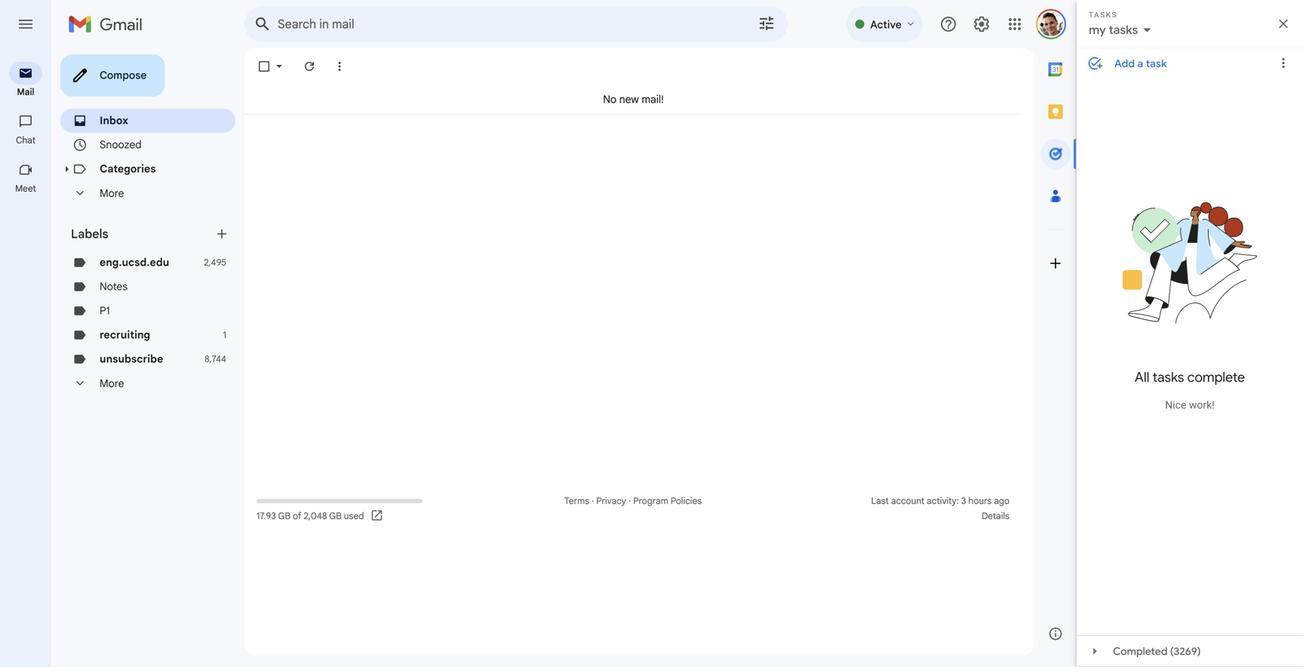 Task type: describe. For each thing, give the bounding box(es) containing it.
p1 link
[[100, 304, 110, 317]]

details link
[[982, 511, 1010, 522]]

main menu image
[[17, 15, 35, 33]]

compose
[[100, 69, 147, 82]]

inbox link
[[100, 114, 128, 127]]

navigation containing mail
[[0, 48, 53, 667]]

activity:
[[927, 496, 959, 507]]

side panel section
[[1035, 48, 1077, 655]]

advanced search options image
[[752, 8, 782, 38]]

meet heading
[[0, 183, 51, 195]]

1 more from the top
[[100, 187, 124, 200]]

refresh image
[[302, 59, 317, 74]]

terms · privacy · program policies
[[565, 496, 702, 507]]

notes link
[[100, 280, 128, 293]]

snoozed
[[100, 138, 142, 151]]

program policies link
[[633, 496, 702, 507]]

3
[[962, 496, 966, 507]]

chat
[[16, 135, 35, 146]]

terms
[[565, 496, 589, 507]]

unsubscribe
[[100, 353, 163, 366]]

more email options image
[[332, 59, 347, 74]]

snoozed link
[[100, 138, 142, 151]]

mail
[[17, 86, 34, 98]]

privacy
[[596, 496, 626, 507]]

no new mail!
[[603, 93, 664, 106]]

2,495
[[204, 257, 226, 268]]

new
[[620, 93, 639, 106]]

no
[[603, 93, 617, 106]]

labels heading
[[71, 226, 214, 242]]

1 · from the left
[[592, 496, 594, 507]]

labels
[[71, 226, 108, 242]]

details
[[982, 511, 1010, 522]]

1 more button from the top
[[60, 181, 236, 205]]

used
[[344, 511, 364, 522]]

notes
[[100, 280, 128, 293]]

search in mail image
[[249, 11, 276, 38]]

17.93 gb of 2,048 gb used
[[257, 511, 364, 522]]

eng.ucsd.edu link
[[100, 256, 169, 269]]

last
[[872, 496, 889, 507]]

hours
[[969, 496, 992, 507]]

program
[[633, 496, 669, 507]]

unsubscribe link
[[100, 353, 163, 366]]

recruiting
[[100, 328, 150, 342]]

footer containing terms
[[245, 494, 1023, 524]]



Task type: vqa. For each thing, say whether or not it's contained in the screenshot.
personalize
no



Task type: locate. For each thing, give the bounding box(es) containing it.
navigation
[[0, 48, 53, 667]]

mail heading
[[0, 86, 51, 98]]

0 vertical spatial more
[[100, 187, 124, 200]]

account
[[891, 496, 925, 507]]

footer
[[245, 494, 1023, 524]]

1 horizontal spatial gb
[[329, 511, 342, 522]]

Search in mail search field
[[245, 6, 788, 42]]

1 gb from the left
[[278, 511, 291, 522]]

terms link
[[565, 496, 589, 507]]

meet
[[15, 183, 36, 194]]

None checkbox
[[257, 59, 272, 74]]

2 more from the top
[[100, 377, 124, 390]]

inbox
[[100, 114, 128, 127]]

17.93
[[257, 511, 276, 522]]

policies
[[671, 496, 702, 507]]

2,048
[[304, 511, 327, 522]]

settings image
[[973, 15, 991, 33]]

0 horizontal spatial gb
[[278, 511, 291, 522]]

· right terms
[[592, 496, 594, 507]]

recruiting link
[[100, 328, 150, 342]]

last account activity: 3 hours ago details
[[872, 496, 1010, 522]]

more button down unsubscribe link
[[60, 371, 236, 396]]

2 more button from the top
[[60, 371, 236, 396]]

0 horizontal spatial ·
[[592, 496, 594, 507]]

privacy link
[[596, 496, 626, 507]]

categories link
[[100, 162, 156, 176]]

1 vertical spatial more
[[100, 377, 124, 390]]

more button
[[60, 181, 236, 205], [60, 371, 236, 396]]

support image
[[940, 15, 958, 33]]

eng.ucsd.edu
[[100, 256, 169, 269]]

gb
[[278, 511, 291, 522], [329, 511, 342, 522]]

of
[[293, 511, 301, 522]]

Search in mail text field
[[278, 17, 716, 32]]

gmail image
[[68, 9, 150, 39]]

ago
[[994, 496, 1010, 507]]

categories
[[100, 162, 156, 176]]

chat heading
[[0, 134, 51, 146]]

mail!
[[642, 93, 664, 106]]

0 vertical spatial more button
[[60, 181, 236, 205]]

p1
[[100, 304, 110, 317]]

gb left used
[[329, 511, 342, 522]]

·
[[592, 496, 594, 507], [629, 496, 631, 507]]

more down categories
[[100, 187, 124, 200]]

8,744
[[205, 354, 226, 365]]

tab list
[[1035, 48, 1077, 613]]

more down unsubscribe link
[[100, 377, 124, 390]]

more button down categories
[[60, 181, 236, 205]]

more
[[100, 187, 124, 200], [100, 377, 124, 390]]

2 · from the left
[[629, 496, 631, 507]]

2 gb from the left
[[329, 511, 342, 522]]

1 horizontal spatial ·
[[629, 496, 631, 507]]

· right privacy
[[629, 496, 631, 507]]

compose button
[[60, 54, 165, 97]]

gb left "of"
[[278, 511, 291, 522]]

follow link to manage storage image
[[370, 509, 385, 524]]

1 vertical spatial more button
[[60, 371, 236, 396]]

1
[[223, 329, 226, 341]]



